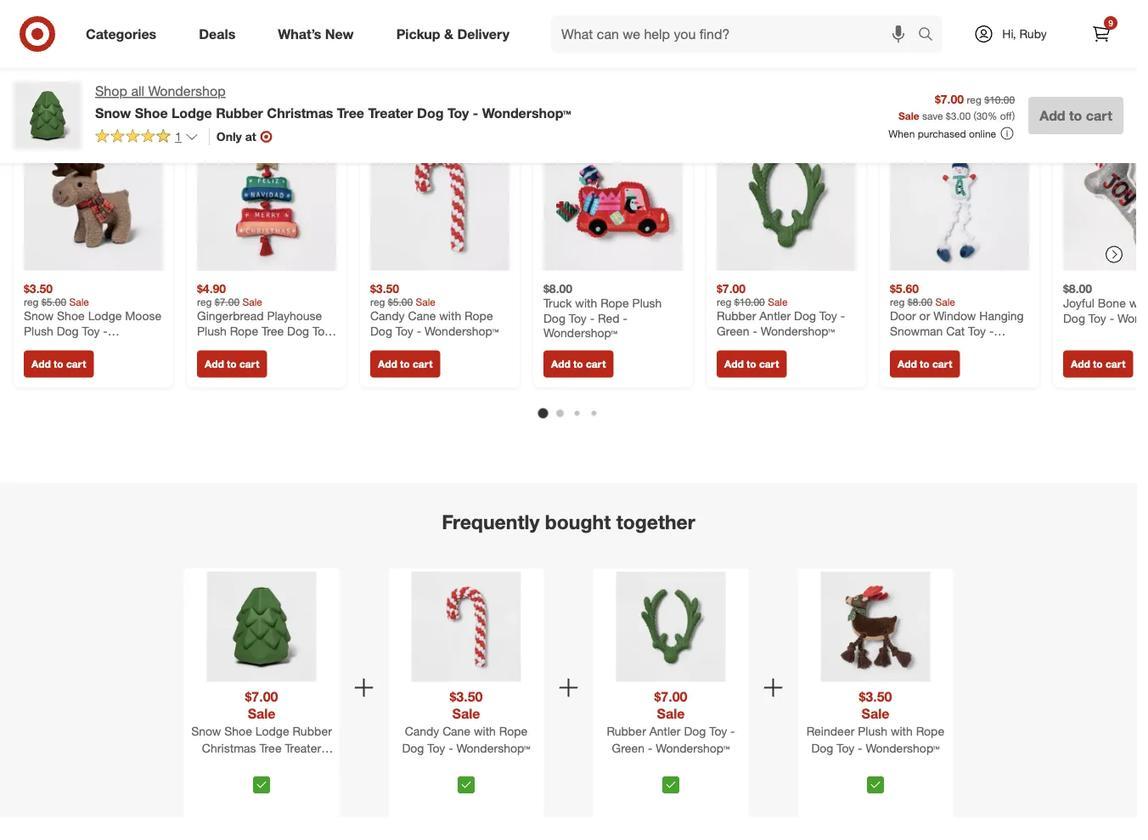 Task type: vqa. For each thing, say whether or not it's contained in the screenshot.


Task type: locate. For each thing, give the bounding box(es) containing it.
wondershop
[[148, 83, 226, 99]]

only
[[217, 129, 242, 144]]

dog inside the $7.00 reg $10.00 sale rubber antler dog toy - green - wondershop™
[[795, 308, 817, 323]]

0 horizontal spatial $8.00
[[544, 281, 573, 296]]

2 vertical spatial snow
[[191, 723, 221, 738]]

add down snowman
[[898, 358, 918, 370]]

add down $3.50 reg $5.00 sale candy cane with rope dog toy - wondershop™
[[378, 358, 398, 370]]

reg
[[967, 93, 982, 106], [24, 296, 39, 308], [197, 296, 212, 308], [371, 296, 385, 308], [717, 296, 732, 308], [891, 296, 905, 308]]

dog
[[417, 104, 444, 121], [795, 308, 817, 323], [544, 310, 566, 325], [57, 323, 79, 338], [287, 323, 309, 338], [371, 323, 393, 338], [684, 723, 707, 738], [402, 740, 424, 755], [812, 740, 834, 755], [198, 757, 220, 772]]

reindeer plush with rope dog toy - wondershop™ image
[[821, 572, 931, 682]]

w
[[1130, 296, 1138, 310]]

3.00
[[952, 109, 971, 122]]

to down the $8.00 joyful bone w
[[1094, 358, 1104, 370]]

candy
[[371, 308, 405, 323], [405, 723, 440, 738]]

reg inside the $7.00 reg $10.00 sale rubber antler dog toy - green - wondershop™
[[717, 296, 732, 308]]

add to cart for $3.50 reg $5.00 sale snow shoe lodge moose plush dog toy - wondershop™
[[31, 358, 86, 370]]

- inside the $3.50 sale candy cane with rope dog toy - wondershop™
[[449, 740, 453, 755]]

bought
[[545, 510, 611, 534]]

joyful
[[1064, 296, 1095, 310]]

add down $3.50 reg $5.00 sale snow shoe lodge moose plush dog toy - wondershop™
[[31, 358, 51, 370]]

1 vertical spatial rubber antler dog toy - green - wondershop™ image
[[616, 572, 726, 682]]

cart down bone
[[1106, 358, 1126, 370]]

2 horizontal spatial snow
[[191, 723, 221, 738]]

None checkbox
[[253, 777, 270, 794], [458, 777, 475, 794], [868, 777, 885, 794], [253, 777, 270, 794], [458, 777, 475, 794], [868, 777, 885, 794]]

$10.00
[[985, 93, 1016, 106], [735, 296, 766, 308]]

to down snowman
[[920, 358, 930, 370]]

online
[[970, 127, 997, 140]]

cart down $3.50 reg $5.00 sale snow shoe lodge moose plush dog toy - wondershop™
[[66, 358, 86, 370]]

cart down $4.90 reg $7.00 sale gingerbread playhouse plush rope tree dog toy - wondershop™
[[240, 358, 260, 370]]

1 vertical spatial $10.00
[[735, 296, 766, 308]]

to down $3.50 reg $5.00 sale candy cane with rope dog toy - wondershop™
[[400, 358, 410, 370]]

1 horizontal spatial snow
[[95, 104, 131, 121]]

toy inside the $7.00 reg $10.00 sale rubber antler dog toy - green - wondershop™
[[820, 308, 838, 323]]

$8.00 inside the $8.00 truck with rope plush dog toy - red - wondershop™
[[544, 281, 573, 296]]

$7.00 sale snow shoe lodge rubber christmas tree treater dog toy - wondershop™
[[191, 689, 332, 772]]

$7.00 inside $7.00 sale rubber antler dog toy - green - wondershop™
[[655, 689, 688, 705]]

$8.00 truck with rope plush dog toy - red - wondershop™
[[544, 281, 662, 340]]

0 horizontal spatial antler
[[650, 723, 681, 738]]

toy inside $4.90 reg $7.00 sale gingerbread playhouse plush rope tree dog toy - wondershop™
[[313, 323, 330, 338]]

antler inside the $7.00 reg $10.00 sale rubber antler dog toy - green - wondershop™
[[760, 308, 791, 323]]

add for $7.00 reg $10.00 sale rubber antler dog toy - green - wondershop™
[[725, 358, 744, 370]]

1 link
[[95, 128, 199, 148]]

to down the $8.00 truck with rope plush dog toy - red - wondershop™ at the top
[[574, 358, 584, 370]]

snow inside $3.50 reg $5.00 sale snow shoe lodge moose plush dog toy - wondershop™
[[24, 308, 54, 323]]

dog inside $4.90 reg $7.00 sale gingerbread playhouse plush rope tree dog toy - wondershop™
[[287, 323, 309, 338]]

snowman
[[891, 323, 944, 338]]

1 vertical spatial lodge
[[88, 308, 122, 323]]

0 vertical spatial tree
[[337, 104, 365, 121]]

cat
[[947, 323, 966, 338]]

0 vertical spatial cane
[[408, 308, 436, 323]]

1 vertical spatial tree
[[262, 323, 284, 338]]

add to cart for $4.90 reg $7.00 sale gingerbread playhouse plush rope tree dog toy - wondershop™
[[205, 358, 260, 370]]

to down the $7.00 reg $10.00 sale rubber antler dog toy - green - wondershop™
[[747, 358, 757, 370]]

christmas inside $7.00 sale snow shoe lodge rubber christmas tree treater dog toy - wondershop™
[[202, 740, 256, 755]]

cane inside the $3.50 sale candy cane with rope dog toy - wondershop™
[[443, 723, 471, 738]]

cart
[[1087, 107, 1113, 124], [66, 358, 86, 370], [240, 358, 260, 370], [413, 358, 433, 370], [586, 358, 606, 370], [760, 358, 780, 370], [933, 358, 953, 370], [1106, 358, 1126, 370]]

0 vertical spatial lodge
[[172, 104, 212, 121]]

$3.50 for $3.50 sale reindeer plush with rope dog toy - wondershop™
[[860, 689, 893, 705]]

2 horizontal spatial lodge
[[256, 723, 289, 738]]

sale inside $3.50 reg $5.00 sale snow shoe lodge moose plush dog toy - wondershop™
[[69, 296, 89, 308]]

cane
[[408, 308, 436, 323], [443, 723, 471, 738]]

hi,
[[1003, 26, 1017, 41]]

add to cart down the $8.00 joyful bone w
[[1072, 358, 1126, 370]]

at
[[245, 129, 256, 144]]

reg for save
[[967, 93, 982, 106]]

1 horizontal spatial shoe
[[135, 104, 168, 121]]

$3.50
[[24, 281, 53, 296], [371, 281, 399, 296], [450, 689, 483, 705], [860, 689, 893, 705]]

1 vertical spatial candy
[[405, 723, 440, 738]]

to for $4.90 reg $7.00 sale gingerbread playhouse plush rope tree dog toy - wondershop™
[[227, 358, 237, 370]]

snow shoe lodge moose plush dog toy - wondershop™ image
[[24, 131, 163, 270]]

$
[[947, 109, 952, 122]]

delivery
[[458, 26, 510, 42]]

snow shoe lodge rubber christmas tree treater dog toy - wondershop™ image
[[207, 572, 317, 682]]

rubber inside the shop all wondershop snow shoe lodge rubber christmas tree treater dog toy - wondershop™
[[216, 104, 263, 121]]

pickup & delivery
[[397, 26, 510, 42]]

joyful bone with rope dog toy - wondershop™ image
[[1064, 131, 1138, 270]]

0 vertical spatial antler
[[760, 308, 791, 323]]

1 horizontal spatial christmas
[[267, 104, 333, 121]]

1 horizontal spatial treater
[[368, 104, 414, 121]]

lodge inside the shop all wondershop snow shoe lodge rubber christmas tree treater dog toy - wondershop™
[[172, 104, 212, 121]]

tree
[[337, 104, 365, 121], [262, 323, 284, 338], [260, 740, 282, 755]]

plush inside the $8.00 truck with rope plush dog toy - red - wondershop™
[[633, 296, 662, 310]]

reg inside $3.50 reg $5.00 sale snow shoe lodge moose plush dog toy - wondershop™
[[24, 296, 39, 308]]

$3.50 inside $3.50 sale reindeer plush with rope dog toy - wondershop™
[[860, 689, 893, 705]]

green
[[717, 323, 750, 338], [612, 740, 645, 755]]

add
[[1040, 107, 1066, 124], [31, 358, 51, 370], [205, 358, 224, 370], [378, 358, 398, 370], [552, 358, 571, 370], [725, 358, 744, 370], [898, 358, 918, 370], [1072, 358, 1091, 370]]

add down the $7.00 reg $10.00 sale rubber antler dog toy - green - wondershop™
[[725, 358, 744, 370]]

gingerbread
[[197, 308, 264, 323]]

%
[[988, 109, 998, 122]]

plush
[[633, 296, 662, 310], [24, 323, 53, 338], [197, 323, 227, 338], [859, 723, 888, 738]]

0 vertical spatial candy cane with rope dog toy - wondershop™ image
[[371, 131, 510, 270]]

hi, ruby
[[1003, 26, 1048, 41]]

add to cart right ')'
[[1040, 107, 1113, 124]]

toy
[[448, 104, 469, 121], [820, 308, 838, 323], [569, 310, 587, 325], [82, 323, 100, 338], [313, 323, 330, 338], [396, 323, 414, 338], [969, 323, 987, 338], [710, 723, 728, 738], [428, 740, 446, 755], [837, 740, 855, 755], [223, 757, 241, 772]]

$7.00 sale rubber antler dog toy - green - wondershop™
[[607, 689, 736, 755]]

toy inside $7.00 sale rubber antler dog toy - green - wondershop™
[[710, 723, 728, 738]]

reindeer
[[807, 723, 855, 738]]

0 horizontal spatial snow
[[24, 308, 54, 323]]

pickup
[[397, 26, 441, 42]]

shoe inside $3.50 reg $5.00 sale snow shoe lodge moose plush dog toy - wondershop™
[[57, 308, 85, 323]]

What can we help you find? suggestions appear below search field
[[552, 15, 923, 53]]

$5.60 reg $8.00 sale door or window hanging snowman cat toy - wondershop™
[[891, 281, 1025, 353]]

2 horizontal spatial shoe
[[225, 723, 252, 738]]

$7.00
[[936, 91, 965, 106], [717, 281, 746, 296], [215, 296, 240, 308], [245, 689, 278, 705], [655, 689, 688, 705]]

sale inside $7.00 sale snow shoe lodge rubber christmas tree treater dog toy - wondershop™
[[248, 706, 276, 722]]

frequently
[[442, 510, 540, 534]]

$5.60
[[891, 281, 920, 296]]

candy cane with rope dog toy - wondershop™ link
[[392, 723, 541, 770]]

0 horizontal spatial cane
[[408, 308, 436, 323]]

add to cart down $3.50 reg $5.00 sale snow shoe lodge moose plush dog toy - wondershop™
[[31, 358, 86, 370]]

to down gingerbread
[[227, 358, 237, 370]]

candy cane with rope dog toy - wondershop™ image
[[371, 131, 510, 270], [412, 572, 521, 682]]

candy inside $3.50 reg $5.00 sale candy cane with rope dog toy - wondershop™
[[371, 308, 405, 323]]

search button
[[911, 15, 952, 56]]

snow
[[95, 104, 131, 121], [24, 308, 54, 323], [191, 723, 221, 738]]

$10.00 inside the $7.00 reg $10.00 sale rubber antler dog toy - green - wondershop™
[[735, 296, 766, 308]]

with inside the $8.00 truck with rope plush dog toy - red - wondershop™
[[576, 296, 598, 310]]

to right ')'
[[1070, 107, 1083, 124]]

wondershop™ inside the $7.00 reg $10.00 sale rubber antler dog toy - green - wondershop™
[[761, 323, 835, 338]]

with
[[576, 296, 598, 310], [440, 308, 462, 323], [474, 723, 496, 738], [891, 723, 913, 738]]

1 vertical spatial antler
[[650, 723, 681, 738]]

to for $7.00 reg $10.00 sale rubber antler dog toy - green - wondershop™
[[747, 358, 757, 370]]

2 horizontal spatial $8.00
[[1064, 281, 1093, 296]]

0 vertical spatial candy
[[371, 308, 405, 323]]

rubber
[[216, 104, 263, 121], [717, 308, 757, 323], [293, 723, 332, 738], [607, 723, 647, 738]]

1 horizontal spatial cane
[[443, 723, 471, 738]]

add to cart down snowman
[[898, 358, 953, 370]]

sale
[[899, 109, 920, 122], [69, 296, 89, 308], [243, 296, 263, 308], [416, 296, 436, 308], [768, 296, 788, 308], [936, 296, 956, 308], [248, 706, 276, 722], [453, 706, 480, 722], [657, 706, 685, 722], [862, 706, 890, 722]]

rope
[[601, 296, 629, 310], [465, 308, 493, 323], [230, 323, 258, 338], [499, 723, 528, 738], [917, 723, 945, 738]]

0 horizontal spatial shoe
[[57, 308, 85, 323]]

shoe inside $7.00 sale snow shoe lodge rubber christmas tree treater dog toy - wondershop™
[[225, 723, 252, 738]]

dog inside $7.00 sale rubber antler dog toy - green - wondershop™
[[684, 723, 707, 738]]

add to cart button for $3.50 reg $5.00 sale candy cane with rope dog toy - wondershop™
[[371, 350, 441, 378]]

search
[[911, 27, 952, 44]]

lodge inside $3.50 reg $5.00 sale snow shoe lodge moose plush dog toy - wondershop™
[[88, 308, 122, 323]]

add to cart button for $5.60 reg $8.00 sale door or window hanging snowman cat toy - wondershop™
[[891, 350, 961, 378]]

$7.00 for $7.00 reg $10.00 sale rubber antler dog toy - green - wondershop™
[[717, 281, 746, 296]]

add to cart down gingerbread
[[205, 358, 260, 370]]

1 vertical spatial green
[[612, 740, 645, 755]]

window
[[934, 308, 977, 323]]

add to cart for $8.00 joyful bone w
[[1072, 358, 1126, 370]]

-
[[473, 104, 479, 121], [841, 308, 846, 323], [590, 310, 595, 325], [623, 310, 628, 325], [103, 323, 108, 338], [417, 323, 422, 338], [753, 323, 758, 338], [990, 323, 995, 338], [197, 338, 202, 353], [731, 723, 736, 738], [449, 740, 453, 755], [648, 740, 653, 755], [858, 740, 863, 755], [244, 757, 249, 772]]

rubber antler dog toy - green - wondershop™ image
[[717, 131, 857, 270], [616, 572, 726, 682]]

cart down $3.50 reg $5.00 sale candy cane with rope dog toy - wondershop™
[[413, 358, 433, 370]]

to for $5.60 reg $8.00 sale door or window hanging snowman cat toy - wondershop™
[[920, 358, 930, 370]]

wondershop™
[[482, 104, 571, 121], [425, 323, 499, 338], [761, 323, 835, 338], [544, 325, 618, 340], [24, 338, 98, 353], [205, 338, 279, 353], [891, 338, 965, 353], [457, 740, 531, 755], [656, 740, 730, 755], [866, 740, 940, 755], [252, 757, 326, 772]]

toy inside $7.00 sale snow shoe lodge rubber christmas tree treater dog toy - wondershop™
[[223, 757, 241, 772]]

1 horizontal spatial $10.00
[[985, 93, 1016, 106]]

tree inside the shop all wondershop snow shoe lodge rubber christmas tree treater dog toy - wondershop™
[[337, 104, 365, 121]]

2 vertical spatial shoe
[[225, 723, 252, 738]]

reg inside $4.90 reg $7.00 sale gingerbread playhouse plush rope tree dog toy - wondershop™
[[197, 296, 212, 308]]

add down the joyful
[[1072, 358, 1091, 370]]

- inside $3.50 reg $5.00 sale snow shoe lodge moose plush dog toy - wondershop™
[[103, 323, 108, 338]]

shoe
[[135, 104, 168, 121], [57, 308, 85, 323], [225, 723, 252, 738]]

0 horizontal spatial $5.00
[[42, 296, 66, 308]]

to down $3.50 reg $5.00 sale snow shoe lodge moose plush dog toy - wondershop™
[[54, 358, 63, 370]]

rubber inside the $7.00 reg $10.00 sale rubber antler dog toy - green - wondershop™
[[717, 308, 757, 323]]

to
[[1070, 107, 1083, 124], [54, 358, 63, 370], [227, 358, 237, 370], [400, 358, 410, 370], [574, 358, 584, 370], [747, 358, 757, 370], [920, 358, 930, 370], [1094, 358, 1104, 370]]

0 horizontal spatial $10.00
[[735, 296, 766, 308]]

dog inside the $3.50 sale candy cane with rope dog toy - wondershop™
[[402, 740, 424, 755]]

1 vertical spatial snow
[[24, 308, 54, 323]]

$7.00 inside $7.00 sale snow shoe lodge rubber christmas tree treater dog toy - wondershop™
[[245, 689, 278, 705]]

cart down red
[[586, 358, 606, 370]]

1 horizontal spatial $8.00
[[908, 296, 933, 308]]

snow inside the shop all wondershop snow shoe lodge rubber christmas tree treater dog toy - wondershop™
[[95, 104, 131, 121]]

add to cart for $7.00 reg $10.00 sale rubber antler dog toy - green - wondershop™
[[725, 358, 780, 370]]

what's new
[[278, 26, 354, 42]]

0 vertical spatial christmas
[[267, 104, 333, 121]]

$3.50 sale reindeer plush with rope dog toy - wondershop™
[[807, 689, 945, 755]]

0 horizontal spatial green
[[612, 740, 645, 755]]

sale inside the $3.50 sale candy cane with rope dog toy - wondershop™
[[453, 706, 480, 722]]

bone
[[1099, 296, 1127, 310]]

cart down the $7.00 reg $10.00 sale rubber antler dog toy - green - wondershop™
[[760, 358, 780, 370]]

1 $5.00 from the left
[[42, 296, 66, 308]]

when purchased online
[[889, 127, 997, 140]]

1 vertical spatial christmas
[[202, 740, 256, 755]]

$8.00
[[544, 281, 573, 296], [1064, 281, 1093, 296], [908, 296, 933, 308]]

$3.50 reg $5.00 sale candy cane with rope dog toy - wondershop™
[[371, 281, 499, 338]]

cart for $3.50 reg $5.00 sale snow shoe lodge moose plush dog toy - wondershop™
[[66, 358, 86, 370]]

add for $8.00 truck with rope plush dog toy - red - wondershop™
[[552, 358, 571, 370]]

deals
[[199, 26, 236, 42]]

0 vertical spatial green
[[717, 323, 750, 338]]

0 horizontal spatial treater
[[285, 740, 321, 755]]

add to cart button for $8.00 joyful bone w
[[1064, 350, 1134, 378]]

1 vertical spatial cane
[[443, 723, 471, 738]]

shoe inside the shop all wondershop snow shoe lodge rubber christmas tree treater dog toy - wondershop™
[[135, 104, 168, 121]]

$3.50 inside the $3.50 sale candy cane with rope dog toy - wondershop™
[[450, 689, 483, 705]]

add down truck at top
[[552, 358, 571, 370]]

advertisement region
[[0, 0, 1138, 48]]

rubber antler dog toy - green - wondershop™ link
[[597, 723, 746, 770]]

$5.00 inside $3.50 reg $5.00 sale candy cane with rope dog toy - wondershop™
[[388, 296, 413, 308]]

$3.50 for $3.50 sale candy cane with rope dog toy - wondershop™
[[450, 689, 483, 705]]

- inside $4.90 reg $7.00 sale gingerbread playhouse plush rope tree dog toy - wondershop™
[[197, 338, 202, 353]]

reg inside $7.00 reg $10.00 sale save $ 3.00 ( 30 % off )
[[967, 93, 982, 106]]

$7.00 inside $4.90 reg $7.00 sale gingerbread playhouse plush rope tree dog toy - wondershop™
[[215, 296, 240, 308]]

$3.50 inside $3.50 reg $5.00 sale candy cane with rope dog toy - wondershop™
[[371, 281, 399, 296]]

rope inside the $8.00 truck with rope plush dog toy - red - wondershop™
[[601, 296, 629, 310]]

1 horizontal spatial lodge
[[172, 104, 212, 121]]

categories link
[[71, 15, 178, 53]]

$7.00 for $7.00 sale rubber antler dog toy - green - wondershop™
[[655, 689, 688, 705]]

add to cart down $3.50 reg $5.00 sale candy cane with rope dog toy - wondershop™
[[378, 358, 433, 370]]

$4.90
[[197, 281, 226, 296]]

tree inside $7.00 sale snow shoe lodge rubber christmas tree treater dog toy - wondershop™
[[260, 740, 282, 755]]

$5.00 inside $3.50 reg $5.00 sale snow shoe lodge moose plush dog toy - wondershop™
[[42, 296, 66, 308]]

None checkbox
[[663, 777, 680, 794]]

toy inside the $5.60 reg $8.00 sale door or window hanging snowman cat toy - wondershop™
[[969, 323, 987, 338]]

0 vertical spatial snow
[[95, 104, 131, 121]]

or
[[920, 308, 931, 323]]

2 vertical spatial lodge
[[256, 723, 289, 738]]

0 horizontal spatial christmas
[[202, 740, 256, 755]]

when
[[889, 127, 916, 140]]

0 vertical spatial $10.00
[[985, 93, 1016, 106]]

add to cart button
[[1029, 97, 1124, 134], [24, 350, 94, 378], [197, 350, 267, 378], [371, 350, 441, 378], [544, 350, 614, 378], [717, 350, 787, 378], [891, 350, 961, 378], [1064, 350, 1134, 378]]

cart for $8.00 joyful bone w
[[1106, 358, 1126, 370]]

2 $5.00 from the left
[[388, 296, 413, 308]]

1 horizontal spatial $5.00
[[388, 296, 413, 308]]

new
[[325, 26, 354, 42]]

add to cart down the $7.00 reg $10.00 sale rubber antler dog toy - green - wondershop™
[[725, 358, 780, 370]]

$10.00 inside $7.00 reg $10.00 sale save $ 3.00 ( 30 % off )
[[985, 93, 1016, 106]]

0 horizontal spatial lodge
[[88, 308, 122, 323]]

wondershop™ inside the $8.00 truck with rope plush dog toy - red - wondershop™
[[544, 325, 618, 340]]

together
[[617, 510, 696, 534]]

reg inside $3.50 reg $5.00 sale candy cane with rope dog toy - wondershop™
[[371, 296, 385, 308]]

add down gingerbread
[[205, 358, 224, 370]]

1 horizontal spatial green
[[717, 323, 750, 338]]

treater
[[368, 104, 414, 121], [285, 740, 321, 755]]

add right ')'
[[1040, 107, 1066, 124]]

add to cart down red
[[552, 358, 606, 370]]

with inside the $3.50 sale candy cane with rope dog toy - wondershop™
[[474, 723, 496, 738]]

reg for gingerbread
[[197, 296, 212, 308]]

1 vertical spatial treater
[[285, 740, 321, 755]]

- inside the $5.60 reg $8.00 sale door or window hanging snowman cat toy - wondershop™
[[990, 323, 995, 338]]

cart down cat
[[933, 358, 953, 370]]

frequently bought together
[[442, 510, 696, 534]]

2 vertical spatial tree
[[260, 740, 282, 755]]

ruby
[[1020, 26, 1048, 41]]

toy inside the $3.50 sale candy cane with rope dog toy - wondershop™
[[428, 740, 446, 755]]

1 vertical spatial shoe
[[57, 308, 85, 323]]

$8.00 inside the $8.00 joyful bone w
[[1064, 281, 1093, 296]]

rope inside the $3.50 sale candy cane with rope dog toy - wondershop™
[[499, 723, 528, 738]]

0 vertical spatial treater
[[368, 104, 414, 121]]

playhouse
[[267, 308, 322, 323]]

dog inside $3.50 reg $5.00 sale candy cane with rope dog toy - wondershop™
[[371, 323, 393, 338]]

moose
[[125, 308, 162, 323]]

0 vertical spatial shoe
[[135, 104, 168, 121]]

$7.00 inside $7.00 reg $10.00 sale save $ 3.00 ( 30 % off )
[[936, 91, 965, 106]]

reg for candy
[[371, 296, 385, 308]]

reg inside the $5.60 reg $8.00 sale door or window hanging snowman cat toy - wondershop™
[[891, 296, 905, 308]]

toy inside the $8.00 truck with rope plush dog toy - red - wondershop™
[[569, 310, 587, 325]]

1 horizontal spatial antler
[[760, 308, 791, 323]]

reg for rubber
[[717, 296, 732, 308]]

lodge
[[172, 104, 212, 121], [88, 308, 122, 323], [256, 723, 289, 738]]



Task type: describe. For each thing, give the bounding box(es) containing it.
$8.00 inside the $5.60 reg $8.00 sale door or window hanging snowman cat toy - wondershop™
[[908, 296, 933, 308]]

$7.00 for $7.00 reg $10.00 sale save $ 3.00 ( 30 % off )
[[936, 91, 965, 106]]

tree for christmas
[[337, 104, 365, 121]]

treater inside the shop all wondershop snow shoe lodge rubber christmas tree treater dog toy - wondershop™
[[368, 104, 414, 121]]

wondershop™ inside the $5.60 reg $8.00 sale door or window hanging snowman cat toy - wondershop™
[[891, 338, 965, 353]]

add for $3.50 reg $5.00 sale candy cane with rope dog toy - wondershop™
[[378, 358, 398, 370]]

categories
[[86, 26, 157, 42]]

toy inside $3.50 sale reindeer plush with rope dog toy - wondershop™
[[837, 740, 855, 755]]

sale inside $3.50 reg $5.00 sale candy cane with rope dog toy - wondershop™
[[416, 296, 436, 308]]

)
[[1013, 109, 1016, 122]]

$3.50 reg $5.00 sale snow shoe lodge moose plush dog toy - wondershop™
[[24, 281, 162, 353]]

rope inside $4.90 reg $7.00 sale gingerbread playhouse plush rope tree dog toy - wondershop™
[[230, 323, 258, 338]]

wondershop™ inside the $3.50 sale candy cane with rope dog toy - wondershop™
[[457, 740, 531, 755]]

$5.00 for candy
[[388, 296, 413, 308]]

off
[[1001, 109, 1013, 122]]

reg for door
[[891, 296, 905, 308]]

add to cart button for $7.00 reg $10.00 sale rubber antler dog toy - green - wondershop™
[[717, 350, 787, 378]]

$4.90 reg $7.00 sale gingerbread playhouse plush rope tree dog toy - wondershop™
[[197, 281, 330, 353]]

sale inside $4.90 reg $7.00 sale gingerbread playhouse plush rope tree dog toy - wondershop™
[[243, 296, 263, 308]]

red
[[598, 310, 620, 325]]

snow shoe lodge rubber christmas tree treater dog toy - wondershop™ link
[[187, 723, 336, 772]]

wondershop™ inside $7.00 sale rubber antler dog toy - green - wondershop™
[[656, 740, 730, 755]]

to for $3.50 reg $5.00 sale snow shoe lodge moose plush dog toy - wondershop™
[[54, 358, 63, 370]]

all
[[131, 83, 145, 99]]

$7.00 reg $10.00 sale save $ 3.00 ( 30 % off )
[[899, 91, 1016, 122]]

$3.50 for $3.50 reg $5.00 sale candy cane with rope dog toy - wondershop™
[[371, 281, 399, 296]]

candy inside the $3.50 sale candy cane with rope dog toy - wondershop™
[[405, 723, 440, 738]]

sale inside $3.50 sale reindeer plush with rope dog toy - wondershop™
[[862, 706, 890, 722]]

shop all wondershop snow shoe lodge rubber christmas tree treater dog toy - wondershop™
[[95, 83, 571, 121]]

reindeer plush with rope dog toy - wondershop™ link
[[802, 723, 950, 770]]

cart down 9 link
[[1087, 107, 1113, 124]]

wondershop™ inside the shop all wondershop snow shoe lodge rubber christmas tree treater dog toy - wondershop™
[[482, 104, 571, 121]]

to for $8.00 joyful bone w
[[1094, 358, 1104, 370]]

$10.00 for %
[[985, 93, 1016, 106]]

rubber inside $7.00 sale snow shoe lodge rubber christmas tree treater dog toy - wondershop™
[[293, 723, 332, 738]]

only at
[[217, 129, 256, 144]]

1 vertical spatial candy cane with rope dog toy - wondershop™ image
[[412, 572, 521, 682]]

add for $8.00 joyful bone w
[[1072, 358, 1091, 370]]

wondershop™ inside $3.50 reg $5.00 sale snow shoe lodge moose plush dog toy - wondershop™
[[24, 338, 98, 353]]

cart for $3.50 reg $5.00 sale candy cane with rope dog toy - wondershop™
[[413, 358, 433, 370]]

what's
[[278, 26, 322, 42]]

$3.50 sale candy cane with rope dog toy - wondershop™
[[402, 689, 531, 755]]

purchased
[[918, 127, 967, 140]]

add to cart button for $3.50 reg $5.00 sale snow shoe lodge moose plush dog toy - wondershop™
[[24, 350, 94, 378]]

1
[[175, 129, 182, 144]]

0 vertical spatial rubber antler dog toy - green - wondershop™ image
[[717, 131, 857, 270]]

toy inside $3.50 reg $5.00 sale candy cane with rope dog toy - wondershop™
[[396, 323, 414, 338]]

add to cart button for $8.00 truck with rope plush dog toy - red - wondershop™
[[544, 350, 614, 378]]

&
[[444, 26, 454, 42]]

antler inside $7.00 sale rubber antler dog toy - green - wondershop™
[[650, 723, 681, 738]]

$5.00 for snow
[[42, 296, 66, 308]]

green inside $7.00 sale rubber antler dog toy - green - wondershop™
[[612, 740, 645, 755]]

toy inside $3.50 reg $5.00 sale snow shoe lodge moose plush dog toy - wondershop™
[[82, 323, 100, 338]]

cart for $7.00 reg $10.00 sale rubber antler dog toy - green - wondershop™
[[760, 358, 780, 370]]

rope inside $3.50 reg $5.00 sale candy cane with rope dog toy - wondershop™
[[465, 308, 493, 323]]

30
[[977, 109, 988, 122]]

rope inside $3.50 sale reindeer plush with rope dog toy - wondershop™
[[917, 723, 945, 738]]

hanging
[[980, 308, 1025, 323]]

deals link
[[185, 15, 257, 53]]

door
[[891, 308, 917, 323]]

plush inside $3.50 reg $5.00 sale snow shoe lodge moose plush dog toy - wondershop™
[[24, 323, 53, 338]]

- inside $3.50 reg $5.00 sale candy cane with rope dog toy - wondershop™
[[417, 323, 422, 338]]

plush inside $4.90 reg $7.00 sale gingerbread playhouse plush rope tree dog toy - wondershop™
[[197, 323, 227, 338]]

add for $5.60 reg $8.00 sale door or window hanging snowman cat toy - wondershop™
[[898, 358, 918, 370]]

dog inside $3.50 sale reindeer plush with rope dog toy - wondershop™
[[812, 740, 834, 755]]

$3.50 for $3.50 reg $5.00 sale snow shoe lodge moose plush dog toy - wondershop™
[[24, 281, 53, 296]]

snow inside $7.00 sale snow shoe lodge rubber christmas tree treater dog toy - wondershop™
[[191, 723, 221, 738]]

rubber inside $7.00 sale rubber antler dog toy - green - wondershop™
[[607, 723, 647, 738]]

gingerbread playhouse plush rope tree dog toy - wondershop™ image
[[197, 131, 337, 270]]

wondershop™ inside $3.50 sale reindeer plush with rope dog toy - wondershop™
[[866, 740, 940, 755]]

- inside $7.00 sale snow shoe lodge rubber christmas tree treater dog toy - wondershop™
[[244, 757, 249, 772]]

wondershop™ inside $7.00 sale snow shoe lodge rubber christmas tree treater dog toy - wondershop™
[[252, 757, 326, 772]]

cart for $4.90 reg $7.00 sale gingerbread playhouse plush rope tree dog toy - wondershop™
[[240, 358, 260, 370]]

$10.00 for green
[[735, 296, 766, 308]]

$8.00 for truck
[[544, 281, 573, 296]]

add to cart for $5.60 reg $8.00 sale door or window hanging snowman cat toy - wondershop™
[[898, 358, 953, 370]]

$7.00 reg $10.00 sale rubber antler dog toy - green - wondershop™
[[717, 281, 846, 338]]

dog inside the shop all wondershop snow shoe lodge rubber christmas tree treater dog toy - wondershop™
[[417, 104, 444, 121]]

dog inside $3.50 reg $5.00 sale snow shoe lodge moose plush dog toy - wondershop™
[[57, 323, 79, 338]]

to for $8.00 truck with rope plush dog toy - red - wondershop™
[[574, 358, 584, 370]]

reg for snow
[[24, 296, 39, 308]]

shop
[[95, 83, 127, 99]]

9 link
[[1084, 15, 1121, 53]]

treater inside $7.00 sale snow shoe lodge rubber christmas tree treater dog toy - wondershop™
[[285, 740, 321, 755]]

christmas inside the shop all wondershop snow shoe lodge rubber christmas tree treater dog toy - wondershop™
[[267, 104, 333, 121]]

with inside $3.50 sale reindeer plush with rope dog toy - wondershop™
[[891, 723, 913, 738]]

image of snow shoe lodge rubber christmas tree treater dog toy - wondershop™ image
[[14, 82, 82, 150]]

$8.00 for joyful
[[1064, 281, 1093, 296]]

- inside $3.50 sale reindeer plush with rope dog toy - wondershop™
[[858, 740, 863, 755]]

sale inside $7.00 reg $10.00 sale save $ 3.00 ( 30 % off )
[[899, 109, 920, 122]]

add for $3.50 reg $5.00 sale snow shoe lodge moose plush dog toy - wondershop™
[[31, 358, 51, 370]]

wondershop™ inside $4.90 reg $7.00 sale gingerbread playhouse plush rope tree dog toy - wondershop™
[[205, 338, 279, 353]]

lodge inside $7.00 sale snow shoe lodge rubber christmas tree treater dog toy - wondershop™
[[256, 723, 289, 738]]

with inside $3.50 reg $5.00 sale candy cane with rope dog toy - wondershop™
[[440, 308, 462, 323]]

toy inside the shop all wondershop snow shoe lodge rubber christmas tree treater dog toy - wondershop™
[[448, 104, 469, 121]]

green inside the $7.00 reg $10.00 sale rubber antler dog toy - green - wondershop™
[[717, 323, 750, 338]]

plush inside $3.50 sale reindeer plush with rope dog toy - wondershop™
[[859, 723, 888, 738]]

(
[[974, 109, 977, 122]]

add for $4.90 reg $7.00 sale gingerbread playhouse plush rope tree dog toy - wondershop™
[[205, 358, 224, 370]]

add to cart for $3.50 reg $5.00 sale candy cane with rope dog toy - wondershop™
[[378, 358, 433, 370]]

wondershop™ inside $3.50 reg $5.00 sale candy cane with rope dog toy - wondershop™
[[425, 323, 499, 338]]

to for $3.50 reg $5.00 sale candy cane with rope dog toy - wondershop™
[[400, 358, 410, 370]]

- inside the shop all wondershop snow shoe lodge rubber christmas tree treater dog toy - wondershop™
[[473, 104, 479, 121]]

9
[[1109, 17, 1114, 28]]

cane inside $3.50 reg $5.00 sale candy cane with rope dog toy - wondershop™
[[408, 308, 436, 323]]

truck with rope plush dog toy - red - wondershop™ image
[[544, 131, 683, 270]]

tree for rope
[[262, 323, 284, 338]]

$7.00 for $7.00 sale snow shoe lodge rubber christmas tree treater dog toy - wondershop™
[[245, 689, 278, 705]]

sale inside the $7.00 reg $10.00 sale rubber antler dog toy - green - wondershop™
[[768, 296, 788, 308]]

$8.00 joyful bone w
[[1064, 281, 1138, 325]]

pickup & delivery link
[[382, 15, 531, 53]]

dog inside $7.00 sale snow shoe lodge rubber christmas tree treater dog toy - wondershop™
[[198, 757, 220, 772]]

cart for $5.60 reg $8.00 sale door or window hanging snowman cat toy - wondershop™
[[933, 358, 953, 370]]

sale inside the $5.60 reg $8.00 sale door or window hanging snowman cat toy - wondershop™
[[936, 296, 956, 308]]

save
[[923, 109, 944, 122]]

truck
[[544, 296, 572, 310]]

dog inside the $8.00 truck with rope plush dog toy - red - wondershop™
[[544, 310, 566, 325]]

sale inside $7.00 sale rubber antler dog toy - green - wondershop™
[[657, 706, 685, 722]]

what's new link
[[264, 15, 375, 53]]

door or window hanging snowman cat toy - wondershop™ image
[[891, 131, 1030, 270]]

add to cart button for $4.90 reg $7.00 sale gingerbread playhouse plush rope tree dog toy - wondershop™
[[197, 350, 267, 378]]

cart for $8.00 truck with rope plush dog toy - red - wondershop™
[[586, 358, 606, 370]]

add to cart for $8.00 truck with rope plush dog toy - red - wondershop™
[[552, 358, 606, 370]]



